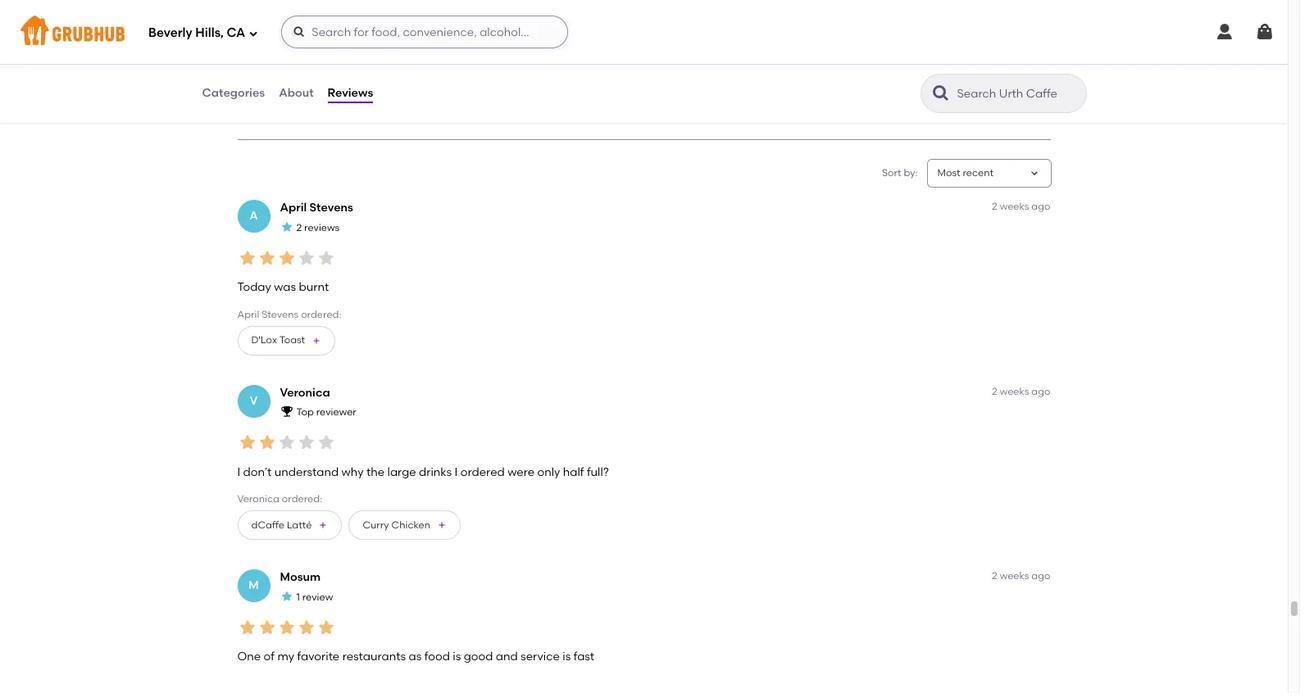 Task type: vqa. For each thing, say whether or not it's contained in the screenshot.
3 weeks ago
no



Task type: describe. For each thing, give the bounding box(es) containing it.
trophy icon image
[[280, 405, 293, 418]]

good
[[464, 650, 493, 664]]

89 good food
[[247, 68, 298, 97]]

weeks for full?
[[1000, 386, 1030, 398]]

toast
[[279, 335, 305, 346]]

hills,
[[195, 25, 224, 40]]

89
[[247, 68, 261, 82]]

Sort by: field
[[938, 166, 994, 181]]

search icon image
[[931, 84, 951, 103]]

2 for i don't understand why the large drinks i ordered were only half full?
[[992, 386, 998, 398]]

burnt
[[299, 281, 329, 295]]

restaurants
[[342, 650, 406, 664]]

drinks
[[419, 466, 452, 479]]

chicken
[[392, 520, 431, 531]]

april for april stevens ordered:
[[237, 309, 259, 320]]

reviews
[[328, 86, 373, 100]]

d'lox toast button
[[237, 326, 336, 356]]

1 vertical spatial food
[[425, 650, 450, 664]]

1
[[296, 592, 300, 603]]

about
[[279, 86, 314, 100]]

categories
[[202, 86, 265, 100]]

service
[[521, 650, 560, 664]]

ago for fast
[[1032, 571, 1051, 582]]

veronica for veronica
[[280, 386, 330, 400]]

1 horizontal spatial svg image
[[293, 25, 306, 39]]

mosum
[[280, 571, 321, 585]]

review
[[302, 592, 333, 603]]

84
[[402, 68, 417, 82]]

reviewer
[[316, 407, 357, 419]]

curry
[[363, 520, 389, 531]]

of
[[264, 650, 275, 664]]

april for april stevens
[[280, 201, 307, 215]]

2 weeks ago for fast
[[992, 571, 1051, 582]]

understand
[[274, 466, 339, 479]]

most recent
[[938, 167, 994, 179]]

2 i from the left
[[455, 466, 458, 479]]

m
[[249, 579, 259, 593]]

delivery
[[325, 102, 362, 114]]

ratings
[[266, 38, 305, 52]]

ca
[[227, 25, 245, 40]]

1 i from the left
[[237, 466, 240, 479]]

ordered
[[461, 466, 505, 479]]

0 vertical spatial ordered:
[[301, 309, 342, 320]]

beverly
[[148, 25, 192, 40]]

today
[[237, 281, 271, 295]]

2 reviews
[[296, 222, 340, 234]]

main navigation navigation
[[0, 0, 1288, 64]]

latté
[[287, 520, 312, 531]]

90
[[325, 68, 339, 82]]

dcaffe
[[251, 520, 285, 531]]

favorite
[[297, 650, 340, 664]]

2 for today was burnt
[[992, 201, 998, 213]]

half
[[563, 466, 584, 479]]

svg image
[[1215, 22, 1235, 42]]

reviews
[[304, 222, 340, 234]]

was
[[274, 281, 296, 295]]

1 2 weeks ago from the top
[[992, 201, 1051, 213]]

1 ago from the top
[[1032, 201, 1051, 213]]

1 vertical spatial ordered:
[[282, 494, 322, 505]]

1 review
[[296, 592, 333, 603]]

plus icon image for d'lox toast
[[312, 336, 322, 346]]

veronica for veronica ordered:
[[237, 494, 280, 505]]

as
[[409, 650, 422, 664]]

plus icon image for curry chicken
[[437, 521, 447, 531]]

april stevens
[[280, 201, 353, 215]]

v
[[250, 394, 258, 408]]



Task type: locate. For each thing, give the bounding box(es) containing it.
one
[[237, 650, 261, 664]]

2 vertical spatial weeks
[[1000, 571, 1030, 582]]

0 vertical spatial stevens
[[310, 201, 353, 215]]

2 weeks from the top
[[1000, 386, 1030, 398]]

d'lox
[[251, 335, 277, 346]]

food right as
[[425, 650, 450, 664]]

0 vertical spatial ago
[[1032, 201, 1051, 213]]

i left don't
[[237, 466, 240, 479]]

1 vertical spatial weeks
[[1000, 386, 1030, 398]]

2 ago from the top
[[1032, 386, 1051, 398]]

curry chicken
[[363, 520, 431, 531]]

dcaffe latté
[[251, 520, 312, 531]]

0 horizontal spatial april
[[237, 309, 259, 320]]

Search Urth Caffe search field
[[956, 86, 1081, 102]]

april stevens ordered:
[[237, 309, 342, 320]]

2 horizontal spatial svg image
[[1255, 22, 1275, 42]]

ordered: up latté
[[282, 494, 322, 505]]

i don't understand why the large drinks i ordered were only half full?
[[237, 466, 609, 479]]

731
[[247, 38, 264, 52]]

a
[[249, 209, 258, 223]]

the
[[367, 466, 385, 479]]

0 vertical spatial food
[[276, 86, 298, 97]]

i right drinks
[[455, 466, 458, 479]]

most
[[938, 167, 961, 179]]

sort by:
[[882, 167, 918, 179]]

3 ago from the top
[[1032, 571, 1051, 582]]

plus icon image inside dcaffe latté button
[[319, 521, 328, 531]]

2 vertical spatial ago
[[1032, 571, 1051, 582]]

veronica up top
[[280, 386, 330, 400]]

april
[[280, 201, 307, 215], [237, 309, 259, 320]]

veronica
[[280, 386, 330, 400], [237, 494, 280, 505]]

only
[[537, 466, 560, 479]]

full?
[[587, 466, 609, 479]]

0 horizontal spatial i
[[237, 466, 240, 479]]

731 ratings
[[247, 38, 305, 52]]

food right "good" on the left top of page
[[276, 86, 298, 97]]

svg image right "ca"
[[249, 28, 259, 38]]

1 weeks from the top
[[1000, 201, 1030, 213]]

plus icon image right toast
[[312, 336, 322, 346]]

recent
[[963, 167, 994, 179]]

1 horizontal spatial i
[[455, 466, 458, 479]]

my
[[277, 650, 294, 664]]

2
[[992, 201, 998, 213], [296, 222, 302, 234], [992, 386, 998, 398], [992, 571, 998, 582]]

ordered: down burnt
[[301, 309, 342, 320]]

0 horizontal spatial svg image
[[249, 28, 259, 38]]

0 vertical spatial veronica
[[280, 386, 330, 400]]

categories button
[[201, 64, 266, 123]]

and
[[496, 650, 518, 664]]

1 vertical spatial veronica
[[237, 494, 280, 505]]

curry chicken button
[[349, 511, 461, 541]]

1 vertical spatial stevens
[[262, 309, 299, 320]]

2 for one of my favorite restaurants as food is good and service is fast
[[992, 571, 998, 582]]

ago
[[1032, 201, 1051, 213], [1032, 386, 1051, 398], [1032, 571, 1051, 582]]

large
[[388, 466, 416, 479]]

time
[[342, 86, 363, 97]]

2 is from the left
[[563, 650, 571, 664]]

stevens for april stevens
[[310, 201, 353, 215]]

svg image right 731 at the left top
[[293, 25, 306, 39]]

1 horizontal spatial april
[[280, 201, 307, 215]]

ago for full?
[[1032, 386, 1051, 398]]

1 horizontal spatial is
[[563, 650, 571, 664]]

0 horizontal spatial food
[[276, 86, 298, 97]]

stevens
[[310, 201, 353, 215], [262, 309, 299, 320]]

star icon image
[[247, 9, 270, 32], [270, 9, 293, 32], [293, 9, 316, 32], [316, 9, 339, 32], [339, 9, 362, 32], [339, 9, 362, 32], [280, 220, 293, 233], [237, 248, 257, 268], [257, 248, 277, 268], [277, 248, 296, 268], [296, 248, 316, 268], [316, 248, 336, 268], [237, 433, 257, 453], [257, 433, 277, 453], [277, 433, 296, 453], [296, 433, 316, 453], [316, 433, 336, 453], [280, 590, 293, 603], [237, 618, 257, 638], [257, 618, 277, 638], [277, 618, 296, 638], [296, 618, 316, 638], [316, 618, 336, 638]]

weeks
[[1000, 201, 1030, 213], [1000, 386, 1030, 398], [1000, 571, 1030, 582]]

svg image
[[1255, 22, 1275, 42], [293, 25, 306, 39], [249, 28, 259, 38]]

Search for food, convenience, alcohol... search field
[[282, 16, 569, 48]]

plus icon image right chicken
[[437, 521, 447, 531]]

3 2 weeks ago from the top
[[992, 571, 1051, 582]]

is left fast on the bottom left of page
[[563, 650, 571, 664]]

don't
[[243, 466, 272, 479]]

caret down icon image
[[1028, 167, 1041, 180]]

stevens for april stevens ordered:
[[262, 309, 299, 320]]

2 vertical spatial 2 weeks ago
[[992, 571, 1051, 582]]

veronica down don't
[[237, 494, 280, 505]]

good
[[247, 86, 274, 97]]

0 horizontal spatial veronica
[[237, 494, 280, 505]]

sort
[[882, 167, 902, 179]]

plus icon image for dcaffe latté
[[319, 521, 328, 531]]

plus icon image inside d'lox toast button
[[312, 336, 322, 346]]

food inside 89 good food
[[276, 86, 298, 97]]

stevens up "reviews"
[[310, 201, 353, 215]]

0 horizontal spatial stevens
[[262, 309, 299, 320]]

1 horizontal spatial food
[[425, 650, 450, 664]]

on
[[325, 86, 339, 97]]

april down today
[[237, 309, 259, 320]]

stevens up d'lox toast
[[262, 309, 299, 320]]

1 vertical spatial april
[[237, 309, 259, 320]]

1 horizontal spatial veronica
[[280, 386, 330, 400]]

fast
[[574, 650, 595, 664]]

1 is from the left
[[453, 650, 461, 664]]

i
[[237, 466, 240, 479], [455, 466, 458, 479]]

3 weeks from the top
[[1000, 571, 1030, 582]]

0 vertical spatial 2 weeks ago
[[992, 201, 1051, 213]]

0 vertical spatial april
[[280, 201, 307, 215]]

plus icon image
[[312, 336, 322, 346], [319, 521, 328, 531], [437, 521, 447, 531]]

april up 2 reviews
[[280, 201, 307, 215]]

1 vertical spatial 2 weeks ago
[[992, 386, 1051, 398]]

0 vertical spatial weeks
[[1000, 201, 1030, 213]]

were
[[508, 466, 535, 479]]

dcaffe latté button
[[237, 511, 342, 541]]

2 weeks ago for full?
[[992, 386, 1051, 398]]

about button
[[278, 64, 315, 123]]

top
[[296, 407, 314, 419]]

d'lox toast
[[251, 335, 305, 346]]

one of my favorite restaurants as food is good and service is fast
[[237, 650, 595, 664]]

2 2 weeks ago from the top
[[992, 386, 1051, 398]]

ordered:
[[301, 309, 342, 320], [282, 494, 322, 505]]

reviews button
[[327, 64, 374, 123]]

plus icon image right latté
[[319, 521, 328, 531]]

is left good
[[453, 650, 461, 664]]

why
[[342, 466, 364, 479]]

2 weeks ago
[[992, 201, 1051, 213], [992, 386, 1051, 398], [992, 571, 1051, 582]]

0 horizontal spatial is
[[453, 650, 461, 664]]

top reviewer
[[296, 407, 357, 419]]

1 horizontal spatial stevens
[[310, 201, 353, 215]]

beverly hills, ca
[[148, 25, 245, 40]]

food
[[276, 86, 298, 97], [425, 650, 450, 664]]

by:
[[904, 167, 918, 179]]

today was burnt
[[237, 281, 329, 295]]

1 vertical spatial ago
[[1032, 386, 1051, 398]]

90 on time delivery
[[325, 68, 363, 114]]

plus icon image inside curry chicken 'button'
[[437, 521, 447, 531]]

svg image right svg image
[[1255, 22, 1275, 42]]

weeks for fast
[[1000, 571, 1030, 582]]

is
[[453, 650, 461, 664], [563, 650, 571, 664]]

veronica ordered:
[[237, 494, 322, 505]]



